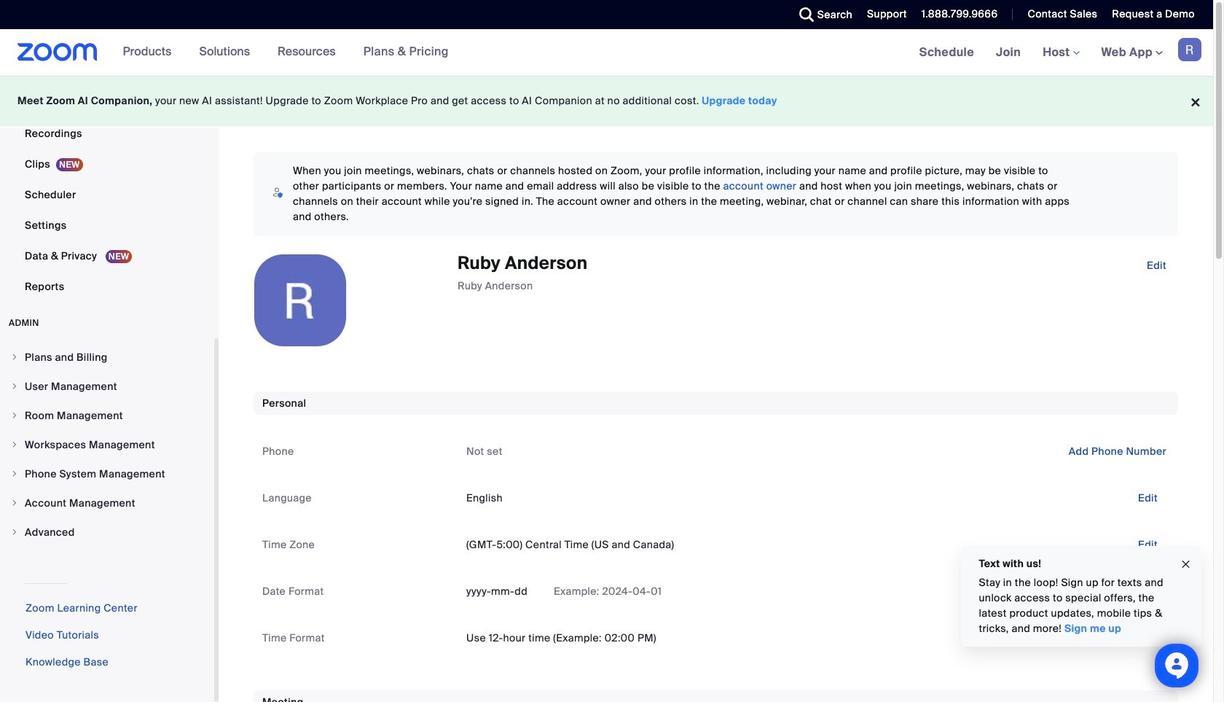 Task type: locate. For each thing, give the bounding box(es) containing it.
2 menu item from the top
[[0, 373, 214, 400]]

zoom logo image
[[17, 43, 97, 61]]

2 right image from the top
[[10, 382, 19, 391]]

5 right image from the top
[[10, 528, 19, 537]]

6 menu item from the top
[[0, 489, 214, 517]]

4 right image from the top
[[10, 470, 19, 478]]

1 menu item from the top
[[0, 343, 214, 371]]

right image
[[10, 353, 19, 362], [10, 382, 19, 391], [10, 411, 19, 420], [10, 470, 19, 478], [10, 528, 19, 537]]

right image for fifth "menu item" from the top
[[10, 470, 19, 478]]

2 right image from the top
[[10, 499, 19, 507]]

5 menu item from the top
[[0, 460, 214, 488]]

footer
[[0, 76, 1214, 126]]

4 menu item from the top
[[0, 431, 214, 459]]

right image for 6th "menu item"
[[10, 499, 19, 507]]

right image
[[10, 440, 19, 449], [10, 499, 19, 507]]

1 vertical spatial right image
[[10, 499, 19, 507]]

0 vertical spatial right image
[[10, 440, 19, 449]]

right image for first "menu item" from the top of the admin menu menu
[[10, 353, 19, 362]]

right image for 4th "menu item"
[[10, 440, 19, 449]]

1 right image from the top
[[10, 353, 19, 362]]

user photo image
[[254, 254, 346, 346]]

personal menu menu
[[0, 0, 214, 303]]

1 right image from the top
[[10, 440, 19, 449]]

7 menu item from the top
[[0, 518, 214, 546]]

edit user photo image
[[289, 294, 312, 307]]

menu item
[[0, 343, 214, 371], [0, 373, 214, 400], [0, 402, 214, 429], [0, 431, 214, 459], [0, 460, 214, 488], [0, 489, 214, 517], [0, 518, 214, 546]]

3 right image from the top
[[10, 411, 19, 420]]

banner
[[0, 29, 1214, 77]]

right image for second "menu item" from the top
[[10, 382, 19, 391]]

product information navigation
[[112, 29, 460, 76]]



Task type: vqa. For each thing, say whether or not it's contained in the screenshot.
first MENU ITEM from the bottom's right icon
yes



Task type: describe. For each thing, give the bounding box(es) containing it.
3 menu item from the top
[[0, 402, 214, 429]]

meetings navigation
[[909, 29, 1214, 77]]

profile picture image
[[1179, 38, 1202, 61]]

right image for 7th "menu item" from the top of the admin menu menu
[[10, 528, 19, 537]]

admin menu menu
[[0, 343, 214, 548]]

right image for 5th "menu item" from the bottom
[[10, 411, 19, 420]]

close image
[[1181, 556, 1193, 573]]



